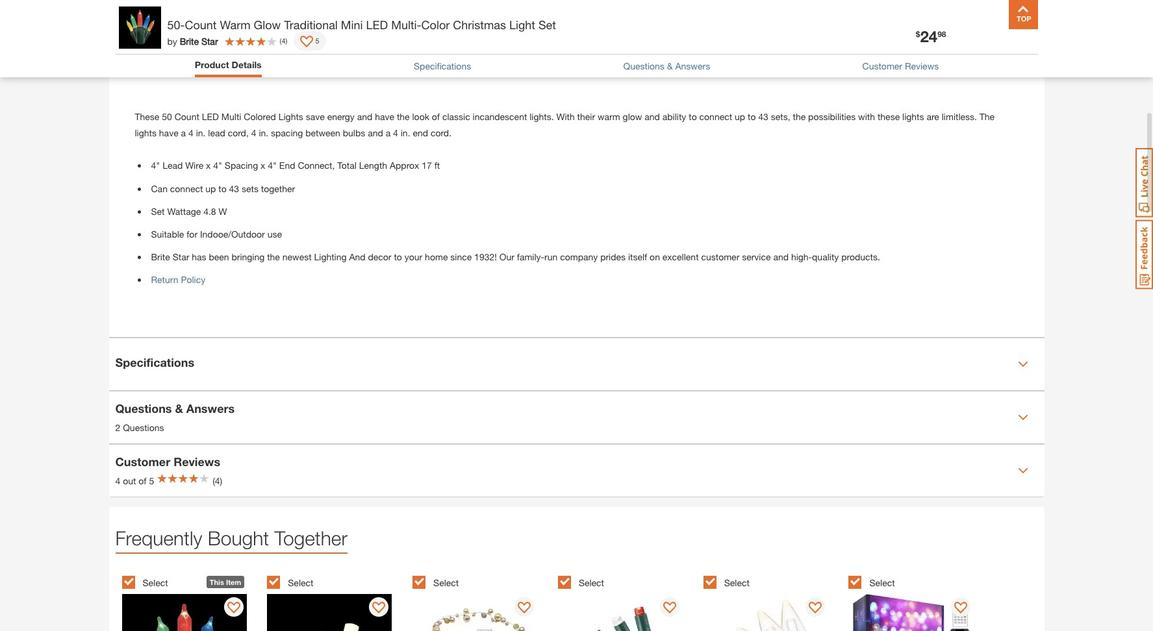 Task type: vqa. For each thing, say whether or not it's contained in the screenshot.
the shelf
no



Task type: locate. For each thing, give the bounding box(es) containing it.
1 vertical spatial customer reviews
[[115, 455, 220, 469]]

0 vertical spatial 43
[[758, 111, 769, 122]]

x right wire
[[206, 160, 211, 171]]

brite star has been bringing the newest lighting and decor to your home since 1932! our family-run company prides itself on excellent customer service and high-quality products.
[[151, 252, 880, 263]]

questions right 2
[[123, 422, 164, 433]]

1 horizontal spatial &
[[667, 60, 673, 71]]

0 horizontal spatial star
[[173, 252, 189, 263]]

3 caret image from the top
[[1018, 466, 1028, 476]]

5 right "out"
[[149, 476, 154, 487]]

1 vertical spatial answers
[[186, 402, 235, 416]]

reviews
[[905, 60, 939, 71], [174, 455, 220, 469]]

0 horizontal spatial up
[[205, 183, 216, 194]]

customer reviews down the $ at the top
[[863, 60, 939, 71]]

3 select from the left
[[433, 577, 459, 588]]

count up by brite star
[[185, 18, 217, 32]]

light
[[509, 18, 535, 32]]

lights down 'these'
[[135, 127, 157, 139]]

1 select from the left
[[143, 577, 168, 588]]

0 vertical spatial have
[[375, 111, 394, 122]]

0 horizontal spatial lights
[[135, 127, 157, 139]]

0 horizontal spatial &
[[175, 402, 183, 416]]

lights.
[[530, 111, 554, 122]]

0 horizontal spatial product
[[115, 36, 160, 50]]

1 horizontal spatial product
[[195, 59, 229, 70]]

look
[[412, 111, 429, 122]]

$
[[916, 29, 920, 39]]

to
[[689, 111, 697, 122], [748, 111, 756, 122], [218, 183, 227, 194], [394, 252, 402, 263]]

of right "out"
[[139, 476, 147, 487]]

connect up wattage
[[170, 183, 203, 194]]

brite up return
[[151, 252, 170, 263]]

0 horizontal spatial brite
[[151, 252, 170, 263]]

in. down colored
[[259, 127, 268, 139]]

5
[[315, 36, 319, 45], [149, 476, 154, 487]]

display image for 2 / 6 group
[[373, 602, 386, 615]]

43 left sets
[[229, 183, 239, 194]]

and right glow
[[645, 111, 660, 122]]

50-
[[167, 18, 185, 32]]

a left end
[[386, 127, 391, 139]]

connect inside these 50 count led multi colored lights save energy and have the look of classic incandescent lights. with their warm glow and ability to connect up to 43 sets, the possibilities with these lights are limitless. the lights have a 4 in. lead cord, 4 in. spacing between bulbs and a 4 in. end cord.
[[700, 111, 732, 122]]

display image for 6 / 6 group
[[954, 602, 967, 615]]

98
[[938, 29, 946, 39]]

1 horizontal spatial x
[[261, 160, 265, 171]]

customer reviews up 4 out of 5
[[115, 455, 220, 469]]

5 / 6 group
[[703, 568, 842, 632]]

1 vertical spatial caret image
[[1018, 412, 1028, 423]]

lighting
[[314, 252, 347, 263]]

0 vertical spatial specifications
[[414, 60, 471, 71]]

possibilities
[[808, 111, 856, 122]]

0 horizontal spatial set
[[151, 206, 165, 217]]

item
[[226, 578, 241, 586]]

0 horizontal spatial details
[[163, 36, 201, 50]]

0 vertical spatial 5
[[315, 36, 319, 45]]

1 horizontal spatial a
[[386, 127, 391, 139]]

end
[[413, 127, 428, 139]]

1 vertical spatial reviews
[[174, 455, 220, 469]]

and
[[357, 111, 372, 122], [645, 111, 660, 122], [368, 127, 383, 139], [773, 252, 789, 263]]

4 left 5 dropdown button
[[282, 36, 286, 45]]

product left by
[[115, 36, 160, 50]]

1 a from the left
[[181, 127, 186, 139]]

4" left lead
[[151, 160, 160, 171]]

questions
[[624, 60, 665, 71], [115, 402, 172, 416], [123, 422, 164, 433]]

suitable for indooe/outdoor use
[[151, 229, 282, 240]]

1 vertical spatial set
[[151, 206, 165, 217]]

their
[[577, 111, 595, 122]]

select inside 5 / 6 group
[[724, 577, 750, 588]]

3 / 6 group
[[413, 568, 552, 632]]

mini
[[341, 18, 363, 32]]

0 horizontal spatial connect
[[170, 183, 203, 194]]

6 select from the left
[[870, 577, 895, 588]]

0 vertical spatial caret image
[[1018, 359, 1028, 369]]

and up bulbs
[[357, 111, 372, 122]]

and left high-
[[773, 252, 789, 263]]

of right look
[[432, 111, 440, 122]]

1 vertical spatial lights
[[135, 127, 157, 139]]

2
[[115, 422, 120, 433]]

select inside 3 / 6 group
[[433, 577, 459, 588]]

customer
[[863, 60, 903, 71], [115, 455, 170, 469]]

1 horizontal spatial led
[[366, 18, 388, 32]]

5 down traditional
[[315, 36, 319, 45]]

customer up "these"
[[863, 60, 903, 71]]

0 vertical spatial led
[[366, 18, 388, 32]]

has
[[192, 252, 206, 263]]

the down use
[[267, 252, 280, 263]]

x right spacing
[[261, 160, 265, 171]]

2 horizontal spatial 4"
[[268, 160, 277, 171]]

1 horizontal spatial 5
[[315, 36, 319, 45]]

suitable
[[151, 229, 184, 240]]

x
[[206, 160, 211, 171], [261, 160, 265, 171]]

led right mini
[[366, 18, 388, 32]]

1 vertical spatial up
[[205, 183, 216, 194]]

together
[[261, 183, 295, 194]]

policy
[[181, 274, 205, 285]]

details
[[163, 36, 201, 50], [232, 59, 262, 70]]

the
[[397, 111, 410, 122], [793, 111, 806, 122], [267, 252, 280, 263]]

1 horizontal spatial customer
[[863, 60, 903, 71]]

questions up 2
[[115, 402, 172, 416]]

0 horizontal spatial 5
[[149, 476, 154, 487]]

details down 50-
[[163, 36, 201, 50]]

select inside the 1 / 6 group
[[143, 577, 168, 588]]

5 select from the left
[[724, 577, 750, 588]]

0 horizontal spatial specifications
[[115, 355, 194, 369]]

questions & answers button
[[624, 59, 710, 73], [624, 59, 710, 73]]

43 left the sets,
[[758, 111, 769, 122]]

4
[[282, 36, 286, 45], [188, 127, 193, 139], [251, 127, 256, 139], [393, 127, 398, 139], [115, 476, 120, 487]]

1 vertical spatial specifications
[[115, 355, 194, 369]]

0 vertical spatial reviews
[[905, 60, 939, 71]]

are
[[927, 111, 939, 122]]

lights
[[903, 111, 924, 122], [135, 127, 157, 139]]

answers inside questions & answers 2 questions
[[186, 402, 235, 416]]

0 horizontal spatial customer reviews
[[115, 455, 220, 469]]

select down frequently
[[143, 577, 168, 588]]

0 vertical spatial lights
[[903, 111, 924, 122]]

1 vertical spatial 43
[[229, 183, 239, 194]]

0 vertical spatial answers
[[675, 60, 710, 71]]

star right by
[[201, 35, 218, 46]]

0 horizontal spatial a
[[181, 127, 186, 139]]

2 vertical spatial questions
[[123, 422, 164, 433]]

1 horizontal spatial up
[[735, 111, 745, 122]]

with
[[858, 111, 875, 122]]

questions for questions & answers
[[624, 60, 665, 71]]

led
[[366, 18, 388, 32], [202, 111, 219, 122]]

caret image
[[1018, 359, 1028, 369], [1018, 412, 1028, 423], [1018, 466, 1028, 476]]

4 left lead at the top left
[[188, 127, 193, 139]]

1 vertical spatial details
[[232, 59, 262, 70]]

43 inside these 50 count led multi colored lights save energy and have the look of classic incandescent lights. with their warm glow and ability to connect up to 43 sets, the possibilities with these lights are limitless. the lights have a 4 in. lead cord, 4 in. spacing between bulbs and a 4 in. end cord.
[[758, 111, 769, 122]]

specifications
[[414, 60, 471, 71], [115, 355, 194, 369]]

1 horizontal spatial 4"
[[213, 160, 222, 171]]

have down 50 in the top of the page
[[159, 127, 178, 139]]

600l red and cool white micro fairy steady lit led lights image
[[558, 594, 683, 632]]

this item
[[210, 578, 241, 586]]

lights left are
[[903, 111, 924, 122]]

1 vertical spatial star
[[173, 252, 189, 263]]

questions up glow
[[624, 60, 665, 71]]

incandescent
[[473, 111, 527, 122]]

answers for questions & answers 2 questions
[[186, 402, 235, 416]]

0 vertical spatial up
[[735, 111, 745, 122]]

set down can
[[151, 206, 165, 217]]

1 vertical spatial connect
[[170, 183, 203, 194]]

customer up 4 out of 5
[[115, 455, 170, 469]]

return
[[151, 274, 178, 285]]

1 horizontal spatial star
[[201, 35, 218, 46]]

select up battery operated string lights with christmas ornaments with soft white lights image
[[433, 577, 459, 588]]

multi
[[221, 111, 241, 122]]

display image inside 3 / 6 group
[[518, 602, 531, 615]]

1 horizontal spatial specifications
[[414, 60, 471, 71]]

0 horizontal spatial led
[[202, 111, 219, 122]]

0 vertical spatial &
[[667, 60, 673, 71]]

products.
[[842, 252, 880, 263]]

2 a from the left
[[386, 127, 391, 139]]

brite right by
[[180, 35, 199, 46]]

4" right wire
[[213, 160, 222, 171]]

lights
[[279, 111, 303, 122]]

4 select from the left
[[579, 577, 604, 588]]

1 horizontal spatial answers
[[675, 60, 710, 71]]

the right the sets,
[[793, 111, 806, 122]]

select inside 2 / 6 group
[[288, 577, 313, 588]]

specifications down color
[[414, 60, 471, 71]]

by
[[167, 35, 177, 46]]

1 vertical spatial customer
[[115, 455, 170, 469]]

length
[[359, 160, 387, 171]]

43
[[758, 111, 769, 122], [229, 183, 239, 194]]

specifications up questions & answers 2 questions
[[115, 355, 194, 369]]

1 in. from the left
[[196, 127, 206, 139]]

globe 32.8 ft. 66 led dreamcolor outdoor smart multi-color lights christmas string light with ir remote image
[[849, 594, 974, 632]]

the
[[980, 111, 995, 122]]

1 vertical spatial have
[[159, 127, 178, 139]]

brite
[[180, 35, 199, 46], [151, 252, 170, 263]]

display image inside 6 / 6 group
[[954, 602, 967, 615]]

select up "600l red and cool white micro fairy steady lit led lights" image
[[579, 577, 604, 588]]

1 horizontal spatial 43
[[758, 111, 769, 122]]

select inside 6 / 6 group
[[870, 577, 895, 588]]

display image
[[300, 36, 313, 49], [227, 602, 240, 615], [373, 602, 386, 615], [518, 602, 531, 615], [663, 602, 676, 615], [809, 602, 822, 615], [954, 602, 967, 615]]

0 vertical spatial of
[[432, 111, 440, 122]]

quality
[[812, 252, 839, 263]]

1 horizontal spatial in.
[[259, 127, 268, 139]]

product down by brite star
[[195, 59, 229, 70]]

0 horizontal spatial customer
[[115, 455, 170, 469]]

select up globe 32.8 ft. 66 led dreamcolor outdoor smart multi-color lights christmas string light with ir remote image
[[870, 577, 895, 588]]

4"
[[151, 160, 160, 171], [213, 160, 222, 171], [268, 160, 277, 171]]

1 vertical spatial of
[[139, 476, 147, 487]]

bringing
[[232, 252, 265, 263]]

0 vertical spatial product details
[[115, 36, 201, 50]]

0 horizontal spatial 4"
[[151, 160, 160, 171]]

2 horizontal spatial the
[[793, 111, 806, 122]]

4" left end
[[268, 160, 277, 171]]

up left the sets,
[[735, 111, 745, 122]]

& inside questions & answers 2 questions
[[175, 402, 183, 416]]

wattage
[[167, 206, 201, 217]]

star left the has
[[173, 252, 189, 263]]

$ 24 98
[[916, 27, 946, 45]]

1 caret image from the top
[[1018, 359, 1028, 369]]

1 vertical spatial questions
[[115, 402, 172, 416]]

product
[[115, 36, 160, 50], [195, 59, 229, 70]]

led up lead at the top left
[[202, 111, 219, 122]]

count right 50 in the top of the page
[[175, 111, 199, 122]]

connect right ability
[[700, 111, 732, 122]]

1 / 6 group
[[122, 568, 261, 632]]

select inside 4 / 6 group
[[579, 577, 604, 588]]

up up 4.8 at the left of the page
[[205, 183, 216, 194]]

in. left lead at the top left
[[196, 127, 206, 139]]

in. left end
[[401, 127, 410, 139]]

select
[[143, 577, 168, 588], [288, 577, 313, 588], [433, 577, 459, 588], [579, 577, 604, 588], [724, 577, 750, 588], [870, 577, 895, 588]]

product details down the warm at the top left of page
[[195, 59, 262, 70]]

1 horizontal spatial customer reviews
[[863, 60, 939, 71]]

1 vertical spatial count
[[175, 111, 199, 122]]

1 horizontal spatial brite
[[180, 35, 199, 46]]

2 vertical spatial caret image
[[1018, 466, 1028, 476]]

select up 200l warm white smooth c6 steady lit led lights image
[[724, 577, 750, 588]]

display image inside the 1 / 6 group
[[227, 602, 240, 615]]

bought
[[208, 527, 269, 549]]

display image inside 4 / 6 group
[[663, 602, 676, 615]]

a left lead at the top left
[[181, 127, 186, 139]]

a
[[181, 127, 186, 139], [386, 127, 391, 139]]

answers
[[675, 60, 710, 71], [186, 402, 235, 416]]

product details button
[[109, 18, 1044, 70], [195, 58, 262, 74], [195, 58, 262, 71]]

2 horizontal spatial in.
[[401, 127, 410, 139]]

to up w
[[218, 183, 227, 194]]

display image inside 2 / 6 group
[[373, 602, 386, 615]]

your
[[405, 252, 422, 263]]

50-count warm glow traditional mini led multi-color christmas light set
[[167, 18, 556, 32]]

set right light
[[539, 18, 556, 32]]

and
[[349, 252, 366, 263]]

and right bulbs
[[368, 127, 383, 139]]

0 vertical spatial details
[[163, 36, 201, 50]]

1 vertical spatial product details
[[195, 59, 262, 70]]

0 vertical spatial connect
[[700, 111, 732, 122]]

select up 60-light led warm white micro mini twinkling light set image
[[288, 577, 313, 588]]

up
[[735, 111, 745, 122], [205, 183, 216, 194]]

questions for questions & answers 2 questions
[[115, 402, 172, 416]]

1 horizontal spatial lights
[[903, 111, 924, 122]]

warm
[[220, 18, 251, 32]]

details down the warm at the top left of page
[[232, 59, 262, 70]]

1 vertical spatial &
[[175, 402, 183, 416]]

product details down 50-
[[115, 36, 201, 50]]

0 vertical spatial customer reviews
[[863, 60, 939, 71]]

0 vertical spatial set
[[539, 18, 556, 32]]

4 out of 5
[[115, 476, 154, 487]]

with
[[556, 111, 575, 122]]

display image inside 5 / 6 group
[[809, 602, 822, 615]]

0 horizontal spatial x
[[206, 160, 211, 171]]

0 horizontal spatial in.
[[196, 127, 206, 139]]

reviews up (4)
[[174, 455, 220, 469]]

excellent
[[663, 252, 699, 263]]

1 horizontal spatial the
[[397, 111, 410, 122]]

1 horizontal spatial set
[[539, 18, 556, 32]]

1 vertical spatial led
[[202, 111, 219, 122]]

0 vertical spatial customer
[[863, 60, 903, 71]]

display image for 4 / 6 group on the bottom of the page
[[663, 602, 676, 615]]

have
[[375, 111, 394, 122], [159, 127, 178, 139]]

glow
[[254, 18, 281, 32]]

decor
[[368, 252, 391, 263]]

1 horizontal spatial connect
[[700, 111, 732, 122]]

cord.
[[431, 127, 452, 139]]

4" lead wire x 4" spacing x 4" end connect, total length approx 17 ft
[[151, 160, 440, 171]]

0 vertical spatial questions
[[624, 60, 665, 71]]

have left look
[[375, 111, 394, 122]]

2 select from the left
[[288, 577, 313, 588]]

reviews down 24
[[905, 60, 939, 71]]

high-
[[791, 252, 812, 263]]

approx
[[390, 160, 419, 171]]

2 caret image from the top
[[1018, 412, 1028, 423]]

2 in. from the left
[[259, 127, 268, 139]]

1 horizontal spatial of
[[432, 111, 440, 122]]

0 horizontal spatial answers
[[186, 402, 235, 416]]

the left look
[[397, 111, 410, 122]]



Task type: describe. For each thing, give the bounding box(es) containing it.
1932!
[[474, 252, 497, 263]]

classic
[[442, 111, 470, 122]]

& for questions & answers 2 questions
[[175, 402, 183, 416]]

color
[[421, 18, 450, 32]]

1 horizontal spatial have
[[375, 111, 394, 122]]

display image for 3 / 6 group
[[518, 602, 531, 615]]

0 horizontal spatial 43
[[229, 183, 239, 194]]

)
[[286, 36, 287, 45]]

0 horizontal spatial have
[[159, 127, 178, 139]]

( 4 )
[[280, 36, 287, 45]]

& for questions & answers
[[667, 60, 673, 71]]

wire
[[185, 160, 203, 171]]

prides
[[600, 252, 626, 263]]

these
[[135, 111, 159, 122]]

our
[[500, 252, 515, 263]]

family-
[[517, 252, 545, 263]]

total
[[337, 160, 357, 171]]

traditional
[[284, 18, 338, 32]]

bulbs
[[343, 127, 365, 139]]

(4)
[[213, 476, 222, 487]]

by brite star
[[167, 35, 218, 46]]

0 vertical spatial count
[[185, 18, 217, 32]]

0 horizontal spatial the
[[267, 252, 280, 263]]

to left your
[[394, 252, 402, 263]]

caret image for customer reviews
[[1018, 466, 1028, 476]]

cord,
[[228, 127, 249, 139]]

sets,
[[771, 111, 791, 122]]

end
[[279, 160, 295, 171]]

ability
[[663, 111, 686, 122]]

w
[[219, 206, 227, 217]]

spacing
[[225, 160, 258, 171]]

run
[[544, 252, 558, 263]]

1 vertical spatial 5
[[149, 476, 154, 487]]

top button
[[1009, 0, 1038, 29]]

between
[[306, 127, 340, 139]]

battery operated string lights with christmas ornaments with soft white lights image
[[413, 594, 538, 632]]

of inside these 50 count led multi colored lights save energy and have the look of classic incandescent lights. with their warm glow and ability to connect up to 43 sets, the possibilities with these lights are limitless. the lights have a 4 in. lead cord, 4 in. spacing between bulbs and a 4 in. end cord.
[[432, 111, 440, 122]]

1 vertical spatial product
[[195, 59, 229, 70]]

to left the sets,
[[748, 111, 756, 122]]

caret image for questions & answers
[[1018, 412, 1028, 423]]

2 x from the left
[[261, 160, 265, 171]]

4 right cord,
[[251, 127, 256, 139]]

these 50 count led multi colored lights save energy and have the look of classic incandescent lights. with their warm glow and ability to connect up to 43 sets, the possibilities with these lights are limitless. the lights have a 4 in. lead cord, 4 in. spacing between bulbs and a 4 in. end cord.
[[135, 111, 995, 139]]

limitless.
[[942, 111, 977, 122]]

5 button
[[294, 31, 326, 51]]

0 vertical spatial brite
[[180, 35, 199, 46]]

(
[[280, 36, 282, 45]]

frequently
[[115, 527, 202, 549]]

60-light led warm white micro mini twinkling light set image
[[267, 594, 392, 632]]

multi-
[[391, 18, 421, 32]]

lead
[[208, 127, 225, 139]]

colored
[[244, 111, 276, 122]]

select for 6 / 6 group
[[870, 577, 895, 588]]

count inside these 50 count led multi colored lights save energy and have the look of classic incandescent lights. with their warm glow and ability to connect up to 43 sets, the possibilities with these lights are limitless. the lights have a 4 in. lead cord, 4 in. spacing between bulbs and a 4 in. end cord.
[[175, 111, 199, 122]]

4 left "out"
[[115, 476, 120, 487]]

200l warm white smooth c6 steady lit led lights image
[[703, 594, 828, 632]]

select for 5 / 6 group
[[724, 577, 750, 588]]

for
[[187, 229, 198, 240]]

feedback link image
[[1136, 220, 1153, 290]]

customer
[[701, 252, 740, 263]]

answers for questions & answers
[[675, 60, 710, 71]]

2 4" from the left
[[213, 160, 222, 171]]

6 / 6 group
[[849, 568, 988, 632]]

christmas
[[453, 18, 506, 32]]

up inside these 50 count led multi colored lights save energy and have the look of classic incandescent lights. with their warm glow and ability to connect up to 43 sets, the possibilities with these lights are limitless. the lights have a 4 in. lead cord, 4 in. spacing between bulbs and a 4 in. end cord.
[[735, 111, 745, 122]]

1 vertical spatial brite
[[151, 252, 170, 263]]

select for 2 / 6 group
[[288, 577, 313, 588]]

return policy
[[151, 274, 205, 285]]

1 x from the left
[[206, 160, 211, 171]]

0 horizontal spatial reviews
[[174, 455, 220, 469]]

led inside these 50 count led multi colored lights save energy and have the look of classic incandescent lights. with their warm glow and ability to connect up to 43 sets, the possibilities with these lights are limitless. the lights have a 4 in. lead cord, 4 in. spacing between bulbs and a 4 in. end cord.
[[202, 111, 219, 122]]

questions & answers
[[624, 60, 710, 71]]

1 horizontal spatial reviews
[[905, 60, 939, 71]]

use
[[267, 229, 282, 240]]

warm
[[598, 111, 620, 122]]

select for the 1 / 6 group
[[143, 577, 168, 588]]

0 vertical spatial product
[[115, 36, 160, 50]]

3 in. from the left
[[401, 127, 410, 139]]

spacing
[[271, 127, 303, 139]]

select for 4 / 6 group on the bottom of the page
[[579, 577, 604, 588]]

these
[[878, 111, 900, 122]]

can
[[151, 183, 168, 194]]

3 4" from the left
[[268, 160, 277, 171]]

home
[[425, 252, 448, 263]]

1 horizontal spatial details
[[232, 59, 262, 70]]

display image inside 5 dropdown button
[[300, 36, 313, 49]]

select for 3 / 6 group
[[433, 577, 459, 588]]

ft
[[434, 160, 440, 171]]

itself
[[628, 252, 647, 263]]

glow
[[623, 111, 642, 122]]

live chat image
[[1136, 148, 1153, 218]]

set wattage 4.8 w
[[151, 206, 227, 217]]

company
[[560, 252, 598, 263]]

on
[[650, 252, 660, 263]]

return policy link
[[151, 274, 205, 285]]

4 left end
[[393, 127, 398, 139]]

2 / 6 group
[[267, 568, 406, 632]]

lead
[[163, 160, 183, 171]]

4.8
[[203, 206, 216, 217]]

5 inside dropdown button
[[315, 36, 319, 45]]

display image for 5 / 6 group
[[809, 602, 822, 615]]

0 vertical spatial star
[[201, 35, 218, 46]]

this
[[210, 578, 224, 586]]

4 / 6 group
[[558, 568, 697, 632]]

questions & answers 2 questions
[[115, 402, 235, 433]]

connect,
[[298, 160, 335, 171]]

0 horizontal spatial of
[[139, 476, 147, 487]]

to right ability
[[689, 111, 697, 122]]

out
[[123, 476, 136, 487]]

can connect up to 43 sets together
[[151, 183, 295, 194]]

product image image
[[119, 6, 161, 49]]

save
[[306, 111, 325, 122]]

frequently bought together
[[115, 527, 348, 549]]

together
[[275, 527, 348, 549]]

newest
[[282, 252, 312, 263]]

1 4" from the left
[[151, 160, 160, 171]]

50
[[162, 111, 172, 122]]

sets
[[242, 183, 259, 194]]

been
[[209, 252, 229, 263]]



